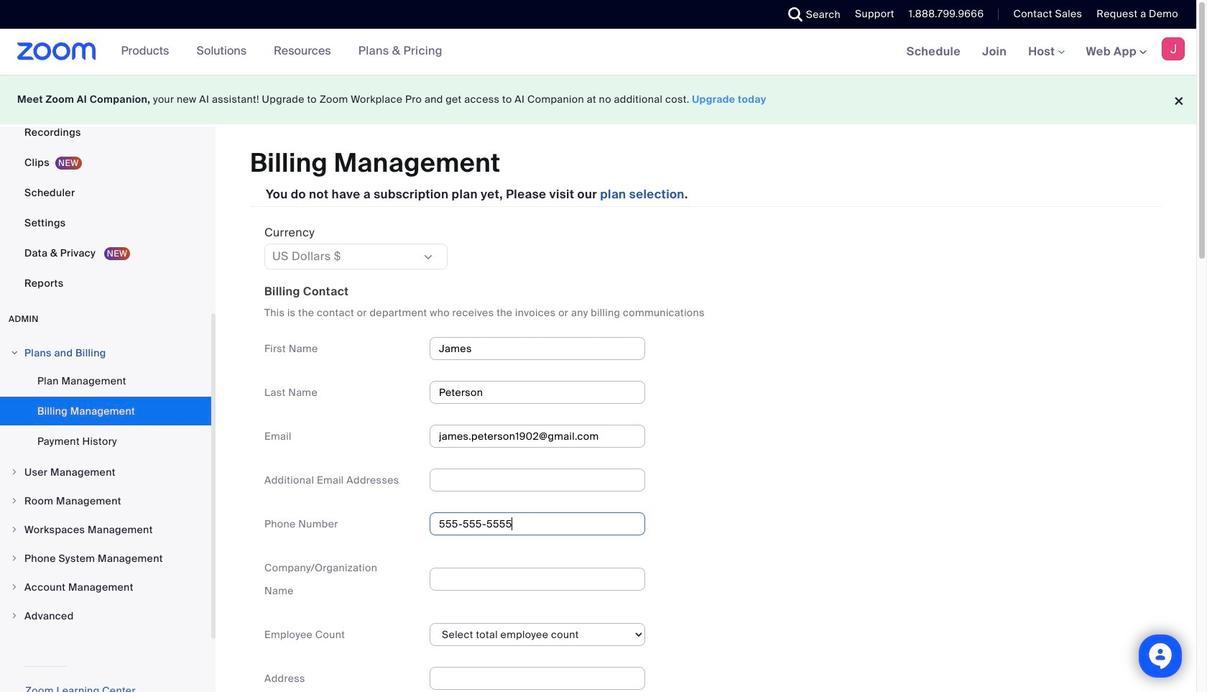 Task type: locate. For each thing, give the bounding box(es) containing it.
menu
[[0, 367, 211, 457]]

personal menu menu
[[0, 0, 211, 299]]

None text field
[[430, 337, 646, 360], [430, 425, 646, 448], [430, 469, 646, 492], [430, 513, 646, 536], [430, 568, 646, 591], [430, 337, 646, 360], [430, 425, 646, 448], [430, 469, 646, 492], [430, 513, 646, 536], [430, 568, 646, 591]]

0 vertical spatial right image
[[10, 497, 19, 505]]

menu item
[[0, 339, 211, 367], [0, 459, 211, 486], [0, 488, 211, 515], [0, 516, 211, 544], [0, 545, 211, 572], [0, 574, 211, 601], [0, 603, 211, 630]]

banner
[[0, 29, 1197, 75]]

profile picture image
[[1163, 37, 1186, 60]]

6 menu item from the top
[[0, 574, 211, 601]]

right image
[[10, 349, 19, 357], [10, 468, 19, 477], [10, 583, 19, 592], [10, 612, 19, 621]]

1 vertical spatial right image
[[10, 526, 19, 534]]

3 right image from the top
[[10, 554, 19, 563]]

None text field
[[430, 381, 646, 404], [430, 667, 646, 690], [430, 381, 646, 404], [430, 667, 646, 690]]

footer
[[0, 75, 1197, 124]]

2 vertical spatial right image
[[10, 554, 19, 563]]

meetings navigation
[[896, 29, 1197, 75]]

4 right image from the top
[[10, 612, 19, 621]]

right image
[[10, 497, 19, 505], [10, 526, 19, 534], [10, 554, 19, 563]]

side navigation navigation
[[0, 0, 216, 692]]

4 menu item from the top
[[0, 516, 211, 544]]

main content main content
[[216, 127, 1197, 692]]

show options image
[[423, 252, 434, 263]]

3 right image from the top
[[10, 583, 19, 592]]

2 menu item from the top
[[0, 459, 211, 486]]



Task type: vqa. For each thing, say whether or not it's contained in the screenshot.
BANNER
yes



Task type: describe. For each thing, give the bounding box(es) containing it.
3 menu item from the top
[[0, 488, 211, 515]]

product information navigation
[[110, 29, 454, 75]]

1 right image from the top
[[10, 349, 19, 357]]

admin menu menu
[[0, 339, 211, 631]]

zoom logo image
[[17, 42, 96, 60]]

1 menu item from the top
[[0, 339, 211, 367]]

7 menu item from the top
[[0, 603, 211, 630]]

2 right image from the top
[[10, 468, 19, 477]]

2 right image from the top
[[10, 526, 19, 534]]

5 menu item from the top
[[0, 545, 211, 572]]

1 right image from the top
[[10, 497, 19, 505]]



